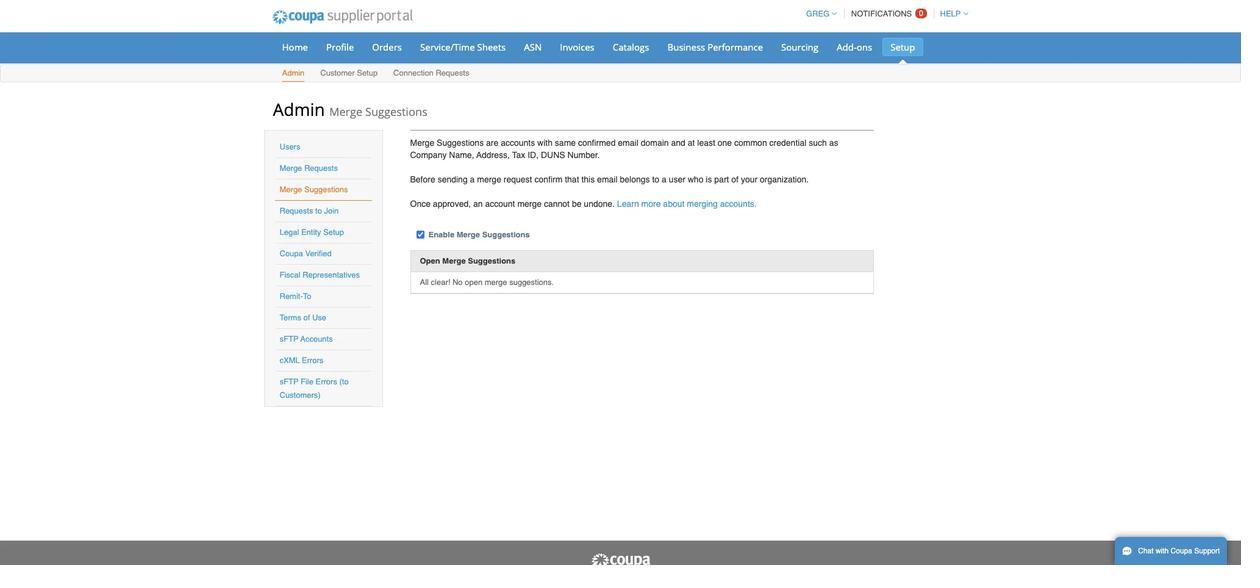 Task type: vqa. For each thing, say whether or not it's contained in the screenshot.
sFTP File Errors (to Customers) on the bottom left
yes



Task type: describe. For each thing, give the bounding box(es) containing it.
accounts.
[[720, 199, 757, 209]]

0 horizontal spatial of
[[304, 313, 310, 322]]

request
[[504, 175, 532, 184]]

1 vertical spatial coupa supplier portal image
[[590, 553, 651, 565]]

catalogs
[[613, 41, 650, 53]]

and
[[672, 138, 686, 148]]

1 vertical spatial to
[[315, 206, 322, 215]]

sourcing link
[[774, 38, 827, 56]]

remit-to link
[[280, 292, 312, 301]]

business
[[668, 41, 706, 53]]

before
[[410, 175, 436, 184]]

0
[[919, 9, 924, 18]]

suggestions up join
[[304, 185, 348, 194]]

home
[[282, 41, 308, 53]]

user
[[669, 175, 686, 184]]

credential
[[770, 138, 807, 148]]

clear!
[[431, 278, 451, 287]]

at
[[688, 138, 695, 148]]

this
[[582, 175, 595, 184]]

terms of use link
[[280, 313, 326, 322]]

cannot
[[544, 199, 570, 209]]

coupa verified
[[280, 249, 332, 258]]

duns
[[541, 150, 565, 160]]

home link
[[274, 38, 316, 56]]

legal entity setup link
[[280, 228, 344, 237]]

connection
[[394, 68, 434, 77]]

orders
[[372, 41, 402, 53]]

that
[[565, 175, 579, 184]]

customer setup link
[[320, 66, 378, 82]]

cxml errors link
[[280, 356, 324, 365]]

performance
[[708, 41, 763, 53]]

all clear! no open merge suggestions.
[[420, 278, 554, 287]]

2 horizontal spatial setup
[[891, 41, 916, 53]]

once approved, an account merge cannot be undone. learn more about merging accounts.
[[410, 199, 757, 209]]

email inside "merge suggestions are accounts with same confirmed email domain and at least one common credential such as company name, address, tax id, duns number."
[[618, 138, 639, 148]]

add-ons
[[837, 41, 873, 53]]

an
[[474, 199, 483, 209]]

merge down users link
[[280, 164, 302, 173]]

invoices
[[560, 41, 595, 53]]

profile link
[[319, 38, 362, 56]]

sftp file errors (to customers) link
[[280, 377, 349, 400]]

service/time sheets
[[420, 41, 506, 53]]

merge for open
[[485, 278, 507, 287]]

merge for account
[[518, 199, 542, 209]]

confirmed
[[578, 138, 616, 148]]

merging
[[687, 199, 718, 209]]

file
[[301, 377, 314, 386]]

customer setup
[[321, 68, 378, 77]]

undone.
[[584, 199, 615, 209]]

sftp file errors (to customers)
[[280, 377, 349, 400]]

errors inside sftp file errors (to customers)
[[316, 377, 337, 386]]

sheets
[[477, 41, 506, 53]]

support
[[1195, 547, 1221, 555]]

cxml errors
[[280, 356, 324, 365]]

fiscal
[[280, 270, 300, 279]]

merge down merge requests
[[280, 185, 302, 194]]

profile
[[326, 41, 354, 53]]

id,
[[528, 150, 539, 160]]

once
[[410, 199, 431, 209]]

learn
[[617, 199, 639, 209]]

company
[[410, 150, 447, 160]]

use
[[312, 313, 326, 322]]

merge suggestions are accounts with same confirmed email domain and at least one common credential such as company name, address, tax id, duns number.
[[410, 138, 839, 160]]

open
[[465, 278, 483, 287]]

representatives
[[303, 270, 360, 279]]

customers)
[[280, 391, 321, 400]]

merge inside admin merge suggestions
[[329, 104, 363, 119]]

0 vertical spatial coupa
[[280, 249, 303, 258]]

entity
[[301, 228, 321, 237]]

sftp for sftp file errors (to customers)
[[280, 377, 299, 386]]

(to
[[340, 377, 349, 386]]

about
[[663, 199, 685, 209]]

navigation containing notifications 0
[[801, 2, 969, 26]]

no
[[453, 278, 463, 287]]

verified
[[305, 249, 332, 258]]

belongs
[[620, 175, 650, 184]]

0 horizontal spatial setup
[[323, 228, 344, 237]]

number.
[[568, 150, 600, 160]]

notifications 0
[[852, 9, 924, 18]]

tax
[[512, 150, 526, 160]]

users
[[280, 142, 300, 151]]

coupa verified link
[[280, 249, 332, 258]]

domain
[[641, 138, 669, 148]]

sourcing
[[782, 41, 819, 53]]

merge inside "merge suggestions are accounts with same confirmed email domain and at least one common credential such as company name, address, tax id, duns number."
[[410, 138, 435, 148]]

setup link
[[883, 38, 924, 56]]

ons
[[857, 41, 873, 53]]

suggestions for open
[[468, 256, 516, 265]]

least
[[698, 138, 716, 148]]

your
[[741, 175, 758, 184]]



Task type: locate. For each thing, give the bounding box(es) containing it.
a left user
[[662, 175, 667, 184]]

add-ons link
[[829, 38, 881, 56]]

sftp accounts link
[[280, 334, 333, 344]]

setup down notifications 0
[[891, 41, 916, 53]]

of
[[732, 175, 739, 184], [304, 313, 310, 322]]

merge down address,
[[477, 175, 502, 184]]

1 horizontal spatial coupa
[[1171, 547, 1193, 555]]

2 vertical spatial setup
[[323, 228, 344, 237]]

with right chat
[[1156, 547, 1169, 555]]

coupa
[[280, 249, 303, 258], [1171, 547, 1193, 555]]

1 vertical spatial requests
[[304, 164, 338, 173]]

0 horizontal spatial email
[[597, 175, 618, 184]]

more
[[642, 199, 661, 209]]

with
[[538, 138, 553, 148], [1156, 547, 1169, 555]]

merge suggestions
[[280, 185, 348, 194]]

0 vertical spatial admin
[[282, 68, 305, 77]]

1 horizontal spatial email
[[618, 138, 639, 148]]

suggestions
[[365, 104, 428, 119], [437, 138, 484, 148], [304, 185, 348, 194], [482, 230, 530, 239], [468, 256, 516, 265]]

suggestions for enable
[[482, 230, 530, 239]]

0 vertical spatial coupa supplier portal image
[[264, 2, 421, 32]]

to right belongs
[[653, 175, 660, 184]]

confirm
[[535, 175, 563, 184]]

admin for admin merge suggestions
[[273, 98, 325, 121]]

admin link
[[282, 66, 305, 82]]

requests for merge requests
[[304, 164, 338, 173]]

add-
[[837, 41, 857, 53]]

of right part
[[732, 175, 739, 184]]

fiscal representatives
[[280, 270, 360, 279]]

1 sftp from the top
[[280, 334, 299, 344]]

is
[[706, 175, 712, 184]]

common
[[735, 138, 767, 148]]

requests up "legal"
[[280, 206, 313, 215]]

customer
[[321, 68, 355, 77]]

service/time
[[420, 41, 475, 53]]

1 vertical spatial sftp
[[280, 377, 299, 386]]

suggestions down connection
[[365, 104, 428, 119]]

cxml
[[280, 356, 300, 365]]

such
[[809, 138, 827, 148]]

email right this
[[597, 175, 618, 184]]

0 horizontal spatial a
[[470, 175, 475, 184]]

1 vertical spatial of
[[304, 313, 310, 322]]

merge down customer setup link
[[329, 104, 363, 119]]

asn link
[[516, 38, 550, 56]]

1 horizontal spatial a
[[662, 175, 667, 184]]

1 horizontal spatial to
[[653, 175, 660, 184]]

1 vertical spatial email
[[597, 175, 618, 184]]

requests down service/time
[[436, 68, 469, 77]]

merge up company
[[410, 138, 435, 148]]

legal
[[280, 228, 299, 237]]

0 vertical spatial to
[[653, 175, 660, 184]]

connection requests link
[[393, 66, 470, 82]]

suggestions inside "merge suggestions are accounts with same confirmed email domain and at least one common credential such as company name, address, tax id, duns number."
[[437, 138, 484, 148]]

merge up no
[[443, 256, 466, 265]]

1 vertical spatial coupa
[[1171, 547, 1193, 555]]

requests for connection requests
[[436, 68, 469, 77]]

setup right customer
[[357, 68, 378, 77]]

service/time sheets link
[[412, 38, 514, 56]]

1 horizontal spatial coupa supplier portal image
[[590, 553, 651, 565]]

part
[[715, 175, 729, 184]]

a right sending
[[470, 175, 475, 184]]

one
[[718, 138, 732, 148]]

merge down request
[[518, 199, 542, 209]]

coupa up fiscal
[[280, 249, 303, 258]]

suggestions for admin
[[365, 104, 428, 119]]

errors down accounts
[[302, 356, 324, 365]]

2 vertical spatial requests
[[280, 206, 313, 215]]

0 vertical spatial email
[[618, 138, 639, 148]]

coupa inside button
[[1171, 547, 1193, 555]]

merge right "open"
[[485, 278, 507, 287]]

0 vertical spatial requests
[[436, 68, 469, 77]]

notifications
[[852, 9, 912, 18]]

account
[[485, 199, 515, 209]]

2 vertical spatial merge
[[485, 278, 507, 287]]

connection requests
[[394, 68, 469, 77]]

with inside "merge suggestions are accounts with same confirmed email domain and at least one common credential such as company name, address, tax id, duns number."
[[538, 138, 553, 148]]

merge requests link
[[280, 164, 338, 173]]

0 horizontal spatial coupa supplier portal image
[[264, 2, 421, 32]]

0 vertical spatial with
[[538, 138, 553, 148]]

to left join
[[315, 206, 322, 215]]

coupa left support
[[1171, 547, 1193, 555]]

enable
[[429, 230, 455, 239]]

greg
[[807, 9, 830, 18]]

0 vertical spatial of
[[732, 175, 739, 184]]

suggestions up name,
[[437, 138, 484, 148]]

a
[[470, 175, 475, 184], [662, 175, 667, 184]]

are
[[486, 138, 499, 148]]

1 vertical spatial errors
[[316, 377, 337, 386]]

sftp up cxml
[[280, 334, 299, 344]]

2 sftp from the top
[[280, 377, 299, 386]]

2 a from the left
[[662, 175, 667, 184]]

terms
[[280, 313, 301, 322]]

suggestions up all clear! no open merge suggestions.
[[468, 256, 516, 265]]

1 horizontal spatial with
[[1156, 547, 1169, 555]]

approved,
[[433, 199, 471, 209]]

chat
[[1139, 547, 1154, 555]]

admin inside "link"
[[282, 68, 305, 77]]

navigation
[[801, 2, 969, 26]]

accounts
[[301, 334, 333, 344]]

1 vertical spatial merge
[[518, 199, 542, 209]]

business performance link
[[660, 38, 771, 56]]

users link
[[280, 142, 300, 151]]

be
[[572, 199, 582, 209]]

0 horizontal spatial with
[[538, 138, 553, 148]]

with up duns
[[538, 138, 553, 148]]

all
[[420, 278, 429, 287]]

with inside button
[[1156, 547, 1169, 555]]

requests to join
[[280, 206, 339, 215]]

coupa supplier portal image
[[264, 2, 421, 32], [590, 553, 651, 565]]

of left use
[[304, 313, 310, 322]]

merge
[[329, 104, 363, 119], [410, 138, 435, 148], [280, 164, 302, 173], [280, 185, 302, 194], [457, 230, 480, 239], [443, 256, 466, 265]]

requests
[[436, 68, 469, 77], [304, 164, 338, 173], [280, 206, 313, 215]]

remit-
[[280, 292, 303, 301]]

organization.
[[760, 175, 809, 184]]

0 vertical spatial sftp
[[280, 334, 299, 344]]

chat with coupa support
[[1139, 547, 1221, 555]]

0 vertical spatial merge
[[477, 175, 502, 184]]

admin down home
[[282, 68, 305, 77]]

suggestions down account
[[482, 230, 530, 239]]

orders link
[[364, 38, 410, 56]]

0 horizontal spatial coupa
[[280, 249, 303, 258]]

to
[[653, 175, 660, 184], [315, 206, 322, 215]]

0 horizontal spatial to
[[315, 206, 322, 215]]

greg link
[[801, 9, 837, 18]]

1 vertical spatial admin
[[273, 98, 325, 121]]

chat with coupa support button
[[1115, 537, 1228, 565]]

sending
[[438, 175, 468, 184]]

requests up the merge suggestions link
[[304, 164, 338, 173]]

before sending a merge request confirm that this email belongs to a user who is part of your organization.
[[410, 175, 809, 184]]

setup
[[891, 41, 916, 53], [357, 68, 378, 77], [323, 228, 344, 237]]

fiscal representatives link
[[280, 270, 360, 279]]

open merge suggestions
[[420, 256, 516, 265]]

email
[[618, 138, 639, 148], [597, 175, 618, 184]]

same
[[555, 138, 576, 148]]

None checkbox
[[416, 231, 424, 239]]

setup down join
[[323, 228, 344, 237]]

1 vertical spatial setup
[[357, 68, 378, 77]]

join
[[324, 206, 339, 215]]

business performance
[[668, 41, 763, 53]]

admin for admin
[[282, 68, 305, 77]]

1 horizontal spatial of
[[732, 175, 739, 184]]

suggestions inside admin merge suggestions
[[365, 104, 428, 119]]

admin
[[282, 68, 305, 77], [273, 98, 325, 121]]

requests to join link
[[280, 206, 339, 215]]

admin down admin "link" at the top left of page
[[273, 98, 325, 121]]

sftp inside sftp file errors (to customers)
[[280, 377, 299, 386]]

email left domain
[[618, 138, 639, 148]]

catalogs link
[[605, 38, 657, 56]]

1 horizontal spatial setup
[[357, 68, 378, 77]]

to
[[303, 292, 312, 301]]

legal entity setup
[[280, 228, 344, 237]]

0 vertical spatial errors
[[302, 356, 324, 365]]

sftp up customers)
[[280, 377, 299, 386]]

errors left (to
[[316, 377, 337, 386]]

merge up open merge suggestions
[[457, 230, 480, 239]]

name,
[[449, 150, 474, 160]]

help
[[941, 9, 961, 18]]

sftp for sftp accounts
[[280, 334, 299, 344]]

1 a from the left
[[470, 175, 475, 184]]

1 vertical spatial with
[[1156, 547, 1169, 555]]

0 vertical spatial setup
[[891, 41, 916, 53]]

sftp accounts
[[280, 334, 333, 344]]



